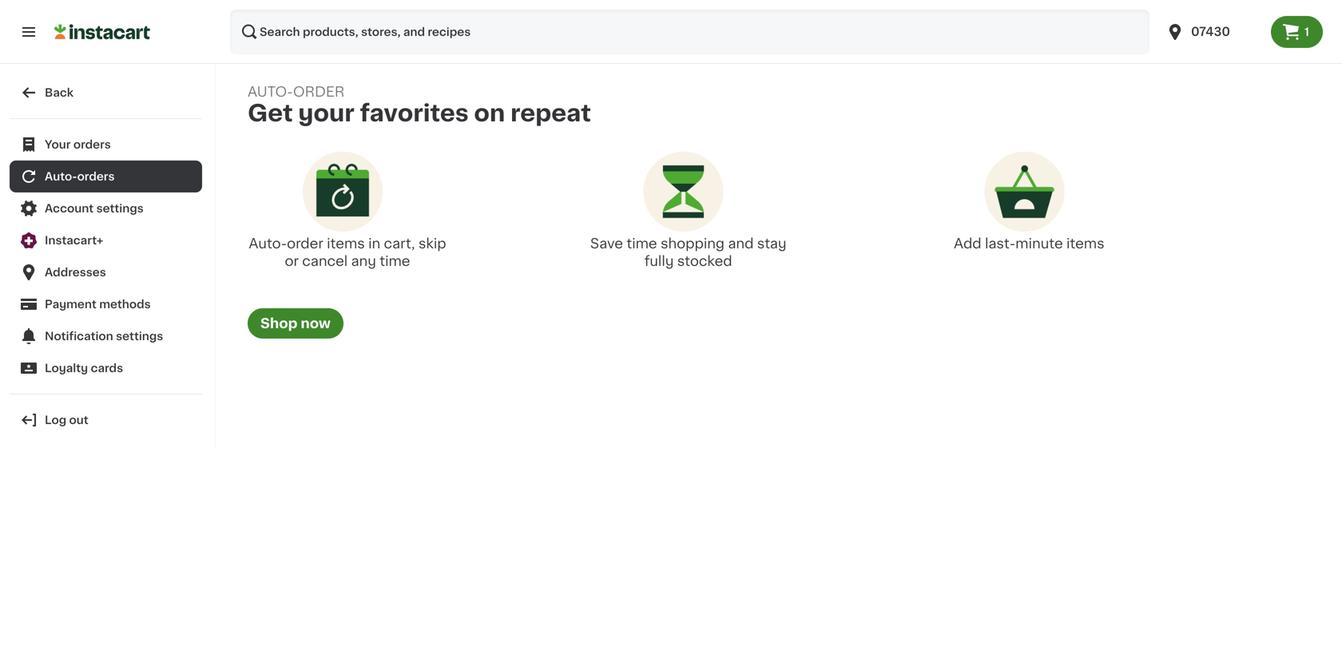 Task type: vqa. For each thing, say whether or not it's contained in the screenshot.
THE YOUR ORDERS link
yes



Task type: locate. For each thing, give the bounding box(es) containing it.
payment methods
[[45, 299, 151, 310]]

account
[[45, 203, 94, 214]]

items up the any
[[327, 237, 365, 250]]

instacart+ link
[[10, 225, 202, 257]]

1 vertical spatial orders
[[77, 171, 115, 182]]

auto- up or in the left top of the page
[[249, 237, 287, 250]]

1 07430 button from the left
[[1157, 10, 1272, 54]]

shop now button
[[248, 308, 344, 339]]

auto- down your
[[45, 171, 77, 182]]

orders
[[73, 139, 111, 150], [77, 171, 115, 182]]

settings
[[96, 203, 144, 214], [116, 331, 163, 342]]

your orders link
[[10, 129, 202, 161]]

back
[[45, 87, 74, 98]]

minute
[[1016, 237, 1064, 250]]

order
[[287, 237, 324, 250]]

0 vertical spatial auto-
[[45, 171, 77, 182]]

your
[[45, 139, 71, 150]]

settings down methods
[[116, 331, 163, 342]]

0 vertical spatial time
[[627, 237, 657, 250]]

0 vertical spatial orders
[[73, 139, 111, 150]]

1 vertical spatial time
[[380, 254, 410, 268]]

time up fully
[[627, 237, 657, 250]]

shopping
[[661, 237, 725, 250]]

1 vertical spatial auto-
[[249, 237, 287, 250]]

log out
[[45, 415, 88, 426]]

account settings link
[[10, 193, 202, 225]]

1 vertical spatial settings
[[116, 331, 163, 342]]

notification settings link
[[10, 321, 202, 352]]

07430
[[1192, 26, 1231, 38]]

0 horizontal spatial auto-
[[45, 171, 77, 182]]

stocked
[[678, 254, 733, 268]]

or
[[285, 254, 299, 268]]

on
[[474, 102, 505, 125]]

orders up account settings
[[77, 171, 115, 182]]

last-
[[985, 237, 1016, 250]]

2 items from the left
[[1067, 237, 1105, 250]]

1 horizontal spatial time
[[627, 237, 657, 250]]

items inside auto-order items in cart, skip or cancel any time
[[327, 237, 365, 250]]

order
[[293, 85, 345, 99]]

settings down 'auto-orders' link
[[96, 203, 144, 214]]

auto- inside auto-order items in cart, skip or cancel any time
[[249, 237, 287, 250]]

cards
[[91, 363, 123, 374]]

auto-
[[45, 171, 77, 182], [249, 237, 287, 250]]

favorites
[[360, 102, 469, 125]]

auto-orders
[[45, 171, 115, 182]]

instacart+
[[45, 235, 103, 246]]

out
[[69, 415, 88, 426]]

1 items from the left
[[327, 237, 365, 250]]

time
[[627, 237, 657, 250], [380, 254, 410, 268]]

0 horizontal spatial time
[[380, 254, 410, 268]]

1 button
[[1272, 16, 1324, 48]]

1
[[1305, 26, 1310, 38]]

1 horizontal spatial items
[[1067, 237, 1105, 250]]

loyalty
[[45, 363, 88, 374]]

orders up auto-orders on the top left of page
[[73, 139, 111, 150]]

items
[[327, 237, 365, 250], [1067, 237, 1105, 250]]

shop now
[[261, 317, 331, 330]]

0 vertical spatial settings
[[96, 203, 144, 214]]

Search field
[[230, 10, 1150, 54]]

items right minute
[[1067, 237, 1105, 250]]

1 horizontal spatial auto-
[[249, 237, 287, 250]]

addresses
[[45, 267, 106, 278]]

time down cart,
[[380, 254, 410, 268]]

07430 button
[[1157, 10, 1272, 54], [1166, 10, 1262, 54]]

cancel
[[302, 254, 348, 268]]

log out link
[[10, 404, 202, 436]]

None search field
[[230, 10, 1150, 54]]

0 horizontal spatial items
[[327, 237, 365, 250]]

now
[[301, 317, 331, 330]]

account settings
[[45, 203, 144, 214]]



Task type: describe. For each thing, give the bounding box(es) containing it.
time inside auto-order items in cart, skip or cancel any time
[[380, 254, 410, 268]]

log
[[45, 415, 66, 426]]

orders for auto-orders
[[77, 171, 115, 182]]

stay
[[757, 237, 787, 250]]

auto-order logo image
[[303, 152, 383, 232]]

auto-orders link
[[10, 161, 202, 193]]

payment methods link
[[10, 289, 202, 321]]

your orders
[[45, 139, 111, 150]]

fully
[[645, 254, 674, 268]]

get
[[248, 102, 293, 125]]

add
[[954, 237, 982, 250]]

repeat
[[511, 102, 591, 125]]

auto- for order
[[249, 237, 287, 250]]

methods
[[99, 299, 151, 310]]

settings for notification settings
[[116, 331, 163, 342]]

shop
[[261, 317, 298, 330]]

auto- for orders
[[45, 171, 77, 182]]

settings for account settings
[[96, 203, 144, 214]]

orders for your orders
[[73, 139, 111, 150]]

loyalty cards
[[45, 363, 123, 374]]

and
[[728, 237, 754, 250]]

auto-order get your favorites on repeat
[[248, 85, 591, 125]]

loyalty cards link
[[10, 352, 202, 384]]

skip
[[419, 237, 446, 250]]

notification
[[45, 331, 113, 342]]

save time shopping and stay fully stocked
[[591, 237, 787, 268]]

cart,
[[384, 237, 415, 250]]

in
[[369, 237, 381, 250]]

timer logo image
[[644, 152, 724, 232]]

save
[[591, 237, 623, 250]]

time inside save time shopping and stay fully stocked
[[627, 237, 657, 250]]

payment
[[45, 299, 97, 310]]

instacart logo image
[[54, 22, 150, 42]]

2 07430 button from the left
[[1166, 10, 1262, 54]]

auto-order items in cart, skip or cancel any time
[[249, 237, 446, 268]]

any
[[351, 254, 376, 268]]

notification settings
[[45, 331, 163, 342]]

bag logo image
[[985, 152, 1065, 232]]

your
[[298, 102, 355, 125]]

auto-
[[248, 85, 293, 99]]

add last-minute items
[[954, 237, 1105, 250]]

addresses link
[[10, 257, 202, 289]]

back link
[[10, 77, 202, 109]]



